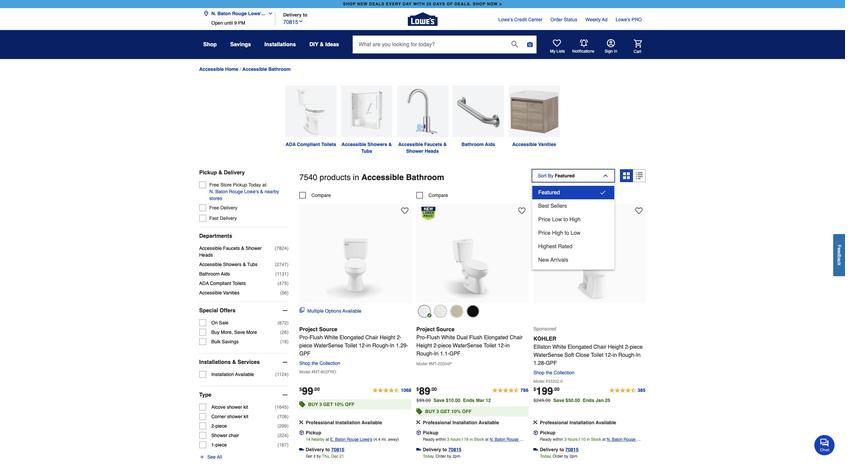 Task type: vqa. For each thing, say whether or not it's contained in the screenshot.
Flooring & Rugs chevron right image
no



Task type: describe. For each thing, give the bounding box(es) containing it.
1 vertical spatial ada compliant toilets
[[199, 281, 246, 286]]

dec
[[331, 454, 339, 459]]

0 horizontal spatial today
[[249, 182, 261, 188]]

3 inside ready within 3 hours | 10 in stock at n. baton rouge lowe's
[[565, 438, 567, 442]]

white image
[[418, 305, 431, 318]]

day
[[403, 2, 412, 6]]

high inside 'button'
[[552, 230, 564, 236]]

within for ready within 3 hours | 10 in stock at n. baton rouge lowe's
[[553, 438, 564, 442]]

bathroom aids link
[[451, 86, 507, 148]]

20204p
[[438, 362, 452, 367]]

heart outline image for new lower price image
[[519, 207, 526, 215]]

gpf for elliston white elongated chair height 2-piece watersense soft close toilet 12-in rough-in 1.28-gpf
[[546, 361, 557, 367]]

1 vertical spatial shop the collection link
[[534, 370, 578, 376]]

pickup for pickup icon for ready within
[[540, 431, 556, 436]]

toilet for elliston
[[591, 353, 604, 359]]

| for 19
[[462, 438, 463, 442]]

chat invite button image
[[815, 435, 836, 456]]

shower for corner
[[227, 414, 243, 420]]

0 vertical spatial shop the collection link
[[300, 361, 343, 366]]

f
[[837, 245, 843, 248]]

1 horizontal spatial aids
[[485, 142, 496, 147]]

n. inside ready within 3 hours | 10 in stock at n. baton rouge lowe's
[[607, 438, 611, 442]]

in inside project source pro-flush white elongated chair height 2- piece watersense toilet 12-in rough-in 1.29- gpf
[[367, 343, 371, 349]]

tag filled image
[[417, 407, 423, 417]]

gpf for pro-flush white elongated chair height 2- piece watersense toilet 12-in rough-in 1.29- gpf
[[300, 351, 311, 357]]

2pm for 10
[[570, 454, 578, 459]]

12
[[486, 398, 491, 404]]

chair inside project source pro-flush white dual flush elongated chair height 2-piece watersense toilet 12-in rough-in 1.1-gpf
[[510, 335, 523, 341]]

& inside "link"
[[389, 142, 392, 147]]

sign in button
[[605, 39, 618, 54]]

project source pro-flush white elongated chair height 2-piece watersense toilet 12-in rough-in 1.29-gpf image
[[319, 227, 393, 301]]

sellers
[[551, 203, 568, 209]]

70815 button for pickup icon for ready within
[[566, 447, 579, 453]]

) for ( 26 )
[[287, 330, 289, 335]]

installation for assembly icon
[[336, 420, 361, 426]]

the for the top shop the collection link
[[312, 361, 319, 366]]

today , order by 2pm for ready within 3 hours | 10 in stock at n. baton rouge lowe's
[[540, 454, 578, 459]]

featured
[[539, 190, 560, 196]]

installations for installations & services
[[199, 360, 231, 366]]

elongated inside the kohler elliston white elongated chair height 2-piece watersense soft close toilet 12-in rough-in 1.28-gpf
[[568, 344, 593, 351]]

location image
[[203, 11, 209, 16]]

( 299 )
[[278, 424, 289, 429]]

rough- for 1.29-
[[373, 343, 390, 349]]

$99.00 save $10.00 ends mar 12
[[417, 398, 491, 404]]

shop the collection for the top shop the collection link
[[300, 361, 341, 366]]

lists
[[557, 49, 565, 54]]

piece inside project source pro-flush white dual flush elongated chair height 2-piece watersense toilet 12-in rough-in 1.1-gpf
[[439, 343, 452, 349]]

actual price $99.00 element
[[300, 386, 320, 397]]

shop for shop the collection link to the bottom
[[534, 370, 545, 376]]

4.5 stars image for 199
[[609, 387, 646, 395]]

shop button
[[203, 38, 217, 51]]

departments
[[199, 233, 232, 239]]

available right options
[[343, 309, 362, 314]]

1.29-
[[396, 343, 409, 349]]

0 horizontal spatial accessible faucets & shower heads
[[199, 246, 262, 258]]

model # mt-20204p
[[417, 362, 452, 367]]

compare for 5006032707 element
[[429, 193, 448, 198]]

multiple options available link
[[300, 308, 362, 315]]

0 vertical spatial bathroom aids
[[462, 142, 496, 147]]

was price $249.00 element
[[534, 396, 554, 404]]

accessible faucets & shower heads link
[[395, 86, 451, 155]]

2- inside the kohler elliston white elongated chair height 2-piece watersense soft close toilet 12-in rough-in 1.28-gpf
[[626, 344, 630, 351]]

$ for 99
[[300, 387, 302, 392]]

buy 3 get 10% off for tag filled image
[[308, 402, 355, 408]]

) for ( 18 )
[[287, 339, 289, 345]]

camera image
[[527, 41, 534, 48]]

$ for 199
[[534, 387, 537, 392]]

chair inside project source pro-flush white elongated chair height 2- piece watersense toilet 12-in rough-in 1.29- gpf
[[366, 335, 379, 341]]

224
[[279, 433, 287, 439]]

33202-
[[548, 380, 561, 384]]

today for ready within 3 hours | 19 in stock at n. baton rouge lowe's
[[423, 454, 434, 459]]

rough- inside project source pro-flush white dual flush elongated chair height 2-piece watersense toilet 12-in rough-in 1.1-gpf
[[417, 351, 434, 357]]

credit
[[515, 17, 527, 22]]

$ 99 .00
[[300, 386, 320, 397]]

white for dual
[[442, 335, 455, 341]]

project source pro-flush white elongated chair height 2- piece watersense toilet 12-in rough-in 1.29- gpf
[[300, 327, 409, 357]]

alcove
[[212, 405, 226, 410]]

$10.00
[[446, 398, 461, 404]]

.00 for 199
[[553, 387, 560, 392]]

type button
[[199, 387, 289, 404]]

buy 3 get 10% off for tag filled icon
[[426, 409, 472, 415]]

0
[[561, 380, 563, 384]]

piece inside the kohler elliston white elongated chair height 2-piece watersense soft close toilet 12-in rough-in 1.28-gpf
[[630, 344, 643, 351]]

baton inside ready within 3 hours | 19 in stock at n. baton rouge lowe's
[[495, 438, 506, 442]]

sign in
[[605, 49, 618, 54]]

) for ( 167 )
[[287, 443, 289, 448]]

1 vertical spatial aids
[[221, 271, 230, 277]]

baton inside ready within 3 hours | 10 in stock at n. baton rouge lowe's
[[612, 438, 623, 442]]

0 horizontal spatial save
[[234, 330, 245, 335]]

3 professional from the left
[[540, 420, 569, 426]]

7540 products in accessible bathroom
[[300, 173, 445, 182]]

pickup image
[[417, 431, 421, 436]]

black image
[[467, 305, 480, 318]]

) for ( 475 )
[[287, 281, 289, 286]]

checkmark image
[[600, 189, 607, 196]]

( for 872
[[278, 320, 279, 326]]

new lower price image
[[539, 207, 553, 221]]

0 vertical spatial savings
[[230, 42, 251, 48]]

new
[[357, 2, 368, 6]]

1 vertical spatial heads
[[199, 252, 213, 258]]

baton inside n. baton rouge lowe's & nearby stores
[[216, 189, 228, 194]]

(4.4
[[374, 438, 381, 442]]

soft
[[565, 353, 575, 359]]

) for ( 7824 )
[[287, 246, 289, 251]]

( for 2747
[[275, 262, 277, 267]]

1.28-
[[534, 361, 546, 367]]

more
[[246, 330, 257, 335]]

pickup up n. baton rouge lowe's & nearby stores
[[233, 182, 247, 188]]

in inside the kohler elliston white elongated chair height 2-piece watersense soft close toilet 12-in rough-in 1.28-gpf
[[637, 353, 641, 359]]

get for tag filled icon
[[441, 409, 450, 415]]

( for 299
[[278, 424, 279, 429]]

within for ready within 3 hours | 19 in stock at n. baton rouge lowe's
[[436, 438, 446, 442]]

2 assembly image from the left
[[534, 421, 538, 425]]

kit for alcove shower kit
[[244, 405, 248, 410]]

order for ready within 3 hours | 10 in stock at n. baton rouge lowe's
[[553, 454, 564, 459]]

accessible showers & tubs inside "link"
[[342, 142, 394, 154]]

shop new deals every day with 25 days of deals. shop now > link
[[342, 0, 504, 8]]

notifications
[[573, 49, 595, 54]]

piece inside project source pro-flush white elongated chair height 2- piece watersense toilet 12-in rough-in 1.29- gpf
[[300, 343, 312, 349]]

( 706 )
[[278, 414, 289, 420]]

385
[[638, 388, 646, 393]]

2 vertical spatial shower
[[212, 433, 228, 439]]

sale
[[219, 320, 229, 326]]

shop new deals every day with 25 days of deals. shop now >
[[343, 2, 502, 6]]

pro- for pro-flush white dual flush elongated chair height 2-piece watersense toilet 12-in rough-in 1.1-gpf
[[417, 335, 427, 341]]

chair inside the kohler elliston white elongated chair height 2-piece watersense soft close toilet 12-in rough-in 1.28-gpf
[[594, 344, 607, 351]]

in inside ready within 3 hours | 19 in stock at n. baton rouge lowe's
[[470, 438, 473, 442]]

of
[[447, 2, 453, 6]]

height inside project source pro-flush white dual flush elongated chair height 2-piece watersense toilet 12-in rough-in 1.1-gpf
[[417, 343, 432, 349]]

best sellers button
[[533, 199, 615, 213]]

order for ready within 3 hours | 19 in stock at n. baton rouge lowe's
[[436, 454, 446, 459]]

options
[[325, 309, 342, 314]]

1 vertical spatial savings
[[222, 339, 239, 345]]

lowe's pro link
[[616, 16, 642, 23]]

.00 for 89
[[431, 387, 437, 392]]

lowe's home improvement notification center image
[[580, 39, 588, 47]]

7824
[[277, 246, 287, 251]]

in inside button
[[614, 49, 618, 54]]

12- inside project source pro-flush white dual flush elongated chair height 2-piece watersense toilet 12-in rough-in 1.1-gpf
[[498, 343, 506, 349]]

was price $99.00 element
[[417, 396, 434, 404]]

1645
[[277, 405, 287, 410]]

3 down actual price $99.00 element
[[320, 402, 322, 408]]

installations & services button
[[199, 354, 289, 371]]

watersense inside project source pro-flush white dual flush elongated chair height 2-piece watersense toilet 12-in rough-in 1.1-gpf
[[453, 343, 483, 349]]

( 2747 )
[[275, 262, 289, 267]]

( for 18
[[280, 339, 282, 345]]

n. inside button
[[212, 11, 216, 16]]

3 right tag filled icon
[[437, 409, 439, 415]]

) for ( 706 )
[[287, 414, 289, 420]]

( 1645 )
[[275, 405, 289, 410]]

price for price low to high
[[539, 217, 551, 223]]

$ 89 .00
[[417, 386, 437, 397]]

collection for the top shop the collection link
[[320, 361, 341, 366]]

lowe's home improvement lists image
[[553, 39, 561, 47]]

price high to low button
[[533, 227, 615, 240]]

2-piece
[[212, 424, 227, 429]]

& inside n. baton rouge lowe's & nearby stores
[[260, 189, 263, 194]]

list view image
[[637, 172, 643, 179]]

18
[[282, 339, 287, 345]]

1 vertical spatial shower
[[246, 246, 262, 251]]

open
[[212, 20, 223, 26]]

0 vertical spatial 25
[[427, 2, 432, 6]]

10% for tag filled image
[[335, 402, 344, 408]]

project source pro-flush white dual flush elongated chair height 2-piece watersense toilet 12-in rough-in 1.1-gpf
[[417, 327, 523, 357]]

height inside project source pro-flush white elongated chair height 2- piece watersense toilet 12-in rough-in 1.29- gpf
[[380, 335, 396, 341]]

plus image
[[199, 455, 205, 460]]

heart outline image for new lower price icon
[[636, 207, 643, 215]]

bulk
[[212, 339, 221, 345]]

rouge inside n. baton rouge lowe'... button
[[232, 11, 247, 16]]

savings button
[[230, 38, 251, 51]]

close
[[576, 353, 590, 359]]

2- inside project source pro-flush white dual flush elongated chair height 2-piece watersense toilet 12-in rough-in 1.1-gpf
[[434, 343, 439, 349]]

| for 10
[[579, 438, 580, 442]]

786 button
[[492, 387, 529, 395]]

$ for 89
[[417, 387, 419, 392]]

1 vertical spatial compliant
[[210, 281, 231, 286]]

available for 1st assembly image
[[479, 420, 500, 426]]

special offers
[[199, 308, 236, 314]]

12- for source
[[359, 343, 367, 349]]

in inside the kohler elliston white elongated chair height 2-piece watersense soft close toilet 12-in rough-in 1.28-gpf
[[613, 353, 617, 359]]

in inside project source pro-flush white dual flush elongated chair height 2-piece watersense toilet 12-in rough-in 1.1-gpf
[[506, 343, 510, 349]]

new arrivals button
[[533, 254, 615, 267]]

bone image
[[451, 305, 464, 318]]

hours for 10
[[568, 438, 578, 442]]

stock for 10
[[591, 438, 602, 442]]

order status link
[[551, 16, 578, 23]]

price for price high to low
[[539, 230, 551, 236]]

pickup for pickup icon for 14 nearby
[[306, 431, 321, 436]]

pickup image for ready within
[[534, 431, 539, 436]]

buy for tag filled image
[[308, 402, 318, 408]]

accessible inside "link"
[[342, 142, 366, 147]]

1 horizontal spatial accessible vanities
[[513, 142, 557, 147]]

my
[[551, 49, 556, 54]]

pickup for pickup image in the bottom left of the page
[[423, 431, 439, 436]]

1124
[[277, 372, 287, 377]]

highest rated button
[[533, 240, 615, 254]]

0 vertical spatial compliant
[[297, 142, 320, 147]]

buy for tag filled icon
[[426, 409, 435, 415]]

1 vertical spatial toilets
[[233, 281, 246, 286]]

( 1131 )
[[275, 271, 289, 277]]

home
[[225, 67, 239, 72]]

) for ( 2747 )
[[287, 262, 289, 267]]

706
[[279, 414, 287, 420]]

today , order by 2pm for ready within 3 hours | 19 in stock at n. baton rouge lowe's
[[423, 454, 461, 459]]

1 horizontal spatial faucets
[[425, 142, 442, 147]]

price low to high button
[[533, 213, 615, 227]]

0 vertical spatial shop
[[203, 42, 217, 48]]

truck filled image for get
[[300, 448, 304, 453]]

1 horizontal spatial 25
[[606, 398, 611, 404]]

services
[[238, 360, 260, 366]]

installation down installations & services on the left of page
[[212, 372, 234, 377]]

ready within 3 hours | 10 in stock at n. baton rouge lowe's
[[540, 438, 637, 449]]

( for 56
[[280, 290, 282, 296]]

assembly image
[[300, 421, 304, 425]]

3 flush from the left
[[470, 335, 483, 341]]

white for elongated
[[324, 335, 338, 341]]

rouge inside ready within 3 hours | 10 in stock at n. baton rouge lowe's
[[624, 438, 636, 442]]

save for 89
[[434, 398, 445, 404]]

1 vertical spatial bathroom aids
[[199, 271, 230, 277]]

( for 26
[[280, 330, 282, 335]]

tubs inside "link"
[[362, 149, 372, 154]]

to inside button
[[564, 217, 568, 223]]

2- inside project source pro-flush white elongated chair height 2- piece watersense toilet 12-in rough-in 1.29- gpf
[[397, 335, 402, 341]]

now
[[487, 2, 498, 6]]

1 horizontal spatial vanities
[[539, 142, 557, 147]]

0 horizontal spatial vanities
[[223, 290, 240, 296]]

watersense inside the kohler elliston white elongated chair height 2-piece watersense soft close toilet 12-in rough-in 1.28-gpf
[[534, 353, 563, 359]]

thu,
[[322, 454, 330, 459]]

shower chair
[[212, 433, 239, 439]]

n. baton rouge lowe's & nearby stores button
[[210, 188, 289, 202]]

1 vertical spatial accessible vanities
[[199, 290, 240, 296]]

arrivals
[[551, 257, 569, 263]]

kohler elliston white elongated chair height 2-piece watersense soft close toilet 12-in rough-in 1.28-gpf image
[[553, 227, 627, 301]]

rouge inside ready within 3 hours | 19 in stock at n. baton rouge lowe's
[[507, 438, 519, 442]]

kohler elliston white elongated chair height 2-piece watersense soft close toilet 12-in rough-in 1.28-gpf
[[534, 336, 643, 367]]

sponsored
[[534, 327, 557, 332]]

# for 33202-0
[[546, 380, 548, 384]]

delivery to
[[283, 12, 308, 17]]

get for tag filled image
[[324, 402, 333, 408]]

19
[[464, 438, 469, 442]]

$ 199 .00
[[534, 386, 560, 397]]

0 vertical spatial accessible faucets & shower heads
[[399, 142, 449, 154]]

installation for 1st assembly image
[[453, 420, 478, 426]]

rough- for 1.28-
[[619, 353, 637, 359]]

.00 for 99
[[313, 387, 320, 392]]

) for ( 299 )
[[287, 424, 289, 429]]

nearby
[[312, 438, 325, 442]]

on
[[212, 320, 218, 326]]

departments element
[[199, 233, 289, 240]]

5013595669 element
[[534, 192, 566, 199]]

, for ready within 3 hours | 19 in stock at n. baton rouge lowe's
[[434, 454, 435, 459]]

cart
[[634, 49, 642, 54]]

0 horizontal spatial accessible showers & tubs
[[199, 262, 258, 267]]

0 horizontal spatial ada
[[199, 281, 209, 286]]

1 assembly image from the left
[[417, 421, 421, 425]]



Task type: locate. For each thing, give the bounding box(es) containing it.
0 horizontal spatial shop the collection link
[[300, 361, 343, 366]]

chevron down image
[[298, 18, 304, 24]]

by for ready within 3 hours | 10 in stock at n. baton rouge lowe's
[[565, 454, 569, 459]]

.00 inside $ 89 .00
[[431, 387, 437, 392]]

,
[[434, 454, 435, 459], [551, 454, 552, 459]]

2 n. baton rouge lowe's button from the left
[[607, 437, 646, 449]]

2pm down ready within 3 hours | 10 in stock at n. baton rouge lowe's
[[570, 454, 578, 459]]

1 vertical spatial faucets
[[223, 246, 240, 251]]

10 ) from the top
[[287, 405, 289, 410]]

0 vertical spatial collection
[[320, 361, 341, 366]]

rouge inside n. baton rouge lowe's & nearby stores
[[229, 189, 243, 194]]

elongated inside project source pro-flush white elongated chair height 2- piece watersense toilet 12-in rough-in 1.29- gpf
[[340, 335, 364, 341]]

pickup up nearby
[[306, 431, 321, 436]]

1 vertical spatial tubs
[[247, 262, 258, 267]]

heart outline image
[[402, 207, 409, 215]]

compare inside 5013595669 element
[[546, 193, 566, 198]]

1 within from the left
[[436, 438, 446, 442]]

lowe's
[[499, 17, 513, 22], [616, 17, 631, 22], [244, 189, 259, 194], [360, 438, 373, 442], [490, 444, 503, 449], [607, 444, 620, 449]]

get
[[324, 402, 333, 408], [441, 409, 450, 415]]

high inside button
[[570, 217, 581, 223]]

buy 3 get 10% off down $10.00
[[426, 409, 472, 415]]

70815 button
[[283, 17, 304, 26], [332, 447, 345, 453], [449, 447, 462, 453], [566, 447, 579, 453]]

truck filled image
[[417, 448, 421, 453]]

ready for ready within 3 hours | 10 in stock at n. baton rouge lowe's
[[540, 438, 552, 442]]

lowe's home improvement cart image
[[634, 39, 642, 47]]

e
[[837, 248, 843, 250], [837, 250, 843, 253]]

e up d
[[837, 248, 843, 250]]

hours left the 19
[[451, 438, 461, 442]]

0 horizontal spatial heads
[[199, 252, 213, 258]]

flush right dual
[[470, 335, 483, 341]]

pro- for pro-flush white elongated chair height 2- piece watersense toilet 12-in rough-in 1.29- gpf
[[300, 335, 310, 341]]

4.5 stars image containing 385
[[609, 387, 646, 395]]

compliant up the special offers
[[210, 281, 231, 286]]

3 .00 from the left
[[553, 387, 560, 392]]

truck filled image
[[300, 448, 304, 453], [534, 448, 539, 453]]

( 26 )
[[280, 330, 289, 335]]

1 project from the left
[[300, 327, 318, 333]]

order down ready within 3 hours | 10 in stock at n. baton rouge lowe's
[[553, 454, 564, 459]]

ends mar 12 element
[[463, 398, 494, 404]]

1 horizontal spatial get
[[441, 409, 450, 415]]

get right tag filled image
[[324, 402, 333, 408]]

lowe's inside n. baton rouge lowe's & nearby stores
[[244, 189, 259, 194]]

0 horizontal spatial rough-
[[373, 343, 390, 349]]

1 n. baton rouge lowe's button from the left
[[490, 437, 529, 449]]

professional installation available up 10
[[540, 420, 617, 426]]

2 flush from the left
[[427, 335, 440, 341]]

1 horizontal spatial buy
[[426, 409, 435, 415]]

0 horizontal spatial ready
[[423, 438, 435, 442]]

2 shop from the left
[[473, 2, 486, 6]]

the up 'model # mt-802pro' in the left bottom of the page
[[312, 361, 319, 366]]

1 horizontal spatial ada compliant toilets
[[286, 142, 336, 147]]

with
[[414, 2, 425, 6]]

1 horizontal spatial compliant
[[297, 142, 320, 147]]

delivery to 70815 for ready within 3 hours | 10 in stock at n. baton rouge lowe's
[[540, 447, 579, 453]]

& inside button
[[320, 42, 324, 48]]

stores
[[210, 196, 222, 201]]

2 heart outline image from the left
[[636, 207, 643, 215]]

& inside button
[[232, 360, 236, 366]]

ends for 199
[[583, 398, 595, 404]]

12- inside project source pro-flush white elongated chair height 2- piece watersense toilet 12-in rough-in 1.29- gpf
[[359, 343, 367, 349]]

0 horizontal spatial buy 3 get 10% off
[[308, 402, 355, 408]]

professional installation available for assembly icon
[[306, 420, 382, 426]]

ends jan 25 element
[[583, 398, 614, 404]]

baton inside button
[[218, 11, 231, 16]]

professional installation available up e. baton rouge lowe's button at the left bottom
[[306, 420, 382, 426]]

.00 down 'model # mt-802pro' in the left bottom of the page
[[313, 387, 320, 392]]

installations inside "installations & services" button
[[199, 360, 231, 366]]

diy
[[310, 42, 319, 48]]

1 horizontal spatial heads
[[425, 149, 439, 154]]

2 minus image from the top
[[282, 359, 289, 366]]

highest rated
[[539, 244, 573, 250]]

2 stock from the left
[[591, 438, 602, 442]]

pro- inside project source pro-flush white dual flush elongated chair height 2-piece watersense toilet 12-in rough-in 1.1-gpf
[[417, 335, 427, 341]]

2 pickup image from the left
[[534, 431, 539, 436]]

chevron down image
[[265, 11, 274, 16]]

high up price high to low 'button'
[[570, 217, 581, 223]]

0 horizontal spatial #
[[312, 370, 314, 375]]

2 horizontal spatial by
[[565, 454, 569, 459]]

gpf inside the kohler elliston white elongated chair height 2-piece watersense soft close toilet 12-in rough-in 1.28-gpf
[[546, 361, 557, 367]]

1 horizontal spatial shop the collection link
[[534, 370, 578, 376]]

shop left the now
[[473, 2, 486, 6]]

minus image up the 1645
[[282, 392, 289, 399]]

10%
[[335, 402, 344, 408], [452, 409, 461, 415]]

weekly
[[586, 17, 601, 22]]

8 ) from the top
[[287, 339, 289, 345]]

0 vertical spatial mt-
[[431, 362, 438, 367]]

model for model # mt-802pro
[[300, 370, 311, 375]]

mar
[[476, 398, 485, 404]]

1 pickup image from the left
[[300, 431, 304, 436]]

2 ready from the left
[[540, 438, 552, 442]]

flush up the model # mt-20204p
[[427, 335, 440, 341]]

rough- inside project source pro-flush white elongated chair height 2- piece watersense toilet 12-in rough-in 1.29- gpf
[[373, 343, 390, 349]]

n. right 10
[[607, 438, 611, 442]]

1 delivery to 70815 from the left
[[306, 447, 345, 453]]

1-
[[212, 443, 216, 448]]

2 source from the left
[[437, 327, 455, 333]]

0 horizontal spatial tubs
[[247, 262, 258, 267]]

model # 33202-0
[[534, 380, 563, 384]]

shop
[[343, 2, 356, 6], [473, 2, 486, 6]]

2 horizontal spatial 12-
[[605, 353, 613, 359]]

2 vertical spatial model
[[534, 380, 545, 384]]

n. up stores
[[210, 189, 214, 194]]

2 today , order by 2pm from the left
[[540, 454, 578, 459]]

compare for 5013595669 element
[[546, 193, 566, 198]]

0 horizontal spatial accessible vanities
[[199, 290, 240, 296]]

featured button
[[533, 186, 615, 199]]

shop the collection link
[[300, 361, 343, 366], [534, 370, 578, 376]]

mi.
[[382, 438, 387, 442]]

1068
[[401, 388, 412, 393]]

1 horizontal spatial save
[[434, 398, 445, 404]]

70815 for pickup image in the bottom left of the page
[[449, 447, 462, 453]]

rough- inside the kohler elliston white elongated chair height 2-piece watersense soft close toilet 12-in rough-in 1.28-gpf
[[619, 353, 637, 359]]

ideas
[[325, 42, 339, 48]]

available for 2nd assembly image from left
[[596, 420, 617, 426]]

5 ) from the top
[[287, 290, 289, 296]]

chair
[[229, 433, 239, 439]]

collection up 802pro
[[320, 361, 341, 366]]

hours left 10
[[568, 438, 578, 442]]

compare up new lower price image
[[429, 193, 448, 198]]

savings save $50.00 element
[[554, 398, 614, 404]]

flush
[[310, 335, 323, 341], [427, 335, 440, 341], [470, 335, 483, 341]]

2 hours from the left
[[568, 438, 578, 442]]

| inside ready within 3 hours | 10 in stock at n. baton rouge lowe's
[[579, 438, 580, 442]]

0 horizontal spatial get
[[324, 402, 333, 408]]

2 , from the left
[[551, 454, 552, 459]]

11 ) from the top
[[287, 414, 289, 420]]

installation for 2nd assembly image from left
[[570, 420, 595, 426]]

model left 20204p
[[417, 362, 428, 367]]

1 by from the left
[[317, 454, 321, 459]]

low inside 'button'
[[571, 230, 581, 236]]

elongated inside project source pro-flush white dual flush elongated chair height 2-piece watersense toilet 12-in rough-in 1.1-gpf
[[484, 335, 509, 341]]

0 horizontal spatial ada compliant toilets
[[199, 281, 246, 286]]

actual price $89.00 element
[[417, 386, 437, 397]]

shower up corner shower kit
[[227, 405, 242, 410]]

0 vertical spatial buy 3 get 10% off
[[308, 402, 355, 408]]

0 vertical spatial toilets
[[322, 142, 336, 147]]

1 today , order by 2pm from the left
[[423, 454, 461, 459]]

project down white icon
[[417, 327, 435, 333]]

accessible vanities
[[513, 142, 557, 147], [199, 290, 240, 296]]

minus image up ( 1124 ) at the left bottom
[[282, 359, 289, 366]]

1 horizontal spatial rough-
[[417, 351, 434, 357]]

to inside 'button'
[[565, 230, 570, 236]]

3 inside ready within 3 hours | 19 in stock at n. baton rouge lowe's
[[448, 438, 450, 442]]

kit for corner shower kit
[[244, 414, 249, 420]]

2 horizontal spatial shower
[[407, 149, 424, 154]]

price inside button
[[539, 217, 551, 223]]

installations
[[265, 42, 296, 48], [199, 360, 231, 366]]

assembly image down $249.00
[[534, 421, 538, 425]]

installations button
[[265, 38, 296, 51]]

the up model # 33202-0
[[546, 370, 553, 376]]

0 horizontal spatial 4.5 stars image
[[372, 387, 412, 395]]

1 horizontal spatial toilets
[[322, 142, 336, 147]]

minus image inside type button
[[282, 392, 289, 399]]

0 horizontal spatial gpf
[[300, 351, 311, 357]]

1 horizontal spatial elongated
[[484, 335, 509, 341]]

within inside ready within 3 hours | 19 in stock at n. baton rouge lowe's
[[436, 438, 446, 442]]

pro-
[[300, 335, 310, 341], [417, 335, 427, 341]]

1 horizontal spatial pro-
[[417, 335, 427, 341]]

pickup up stores
[[199, 170, 217, 176]]

today , order by 2pm down ready within 3 hours | 10 in stock at n. baton rouge lowe's
[[540, 454, 578, 459]]

14 ) from the top
[[287, 443, 289, 448]]

flush down multiple
[[310, 335, 323, 341]]

2 at from the left
[[486, 438, 489, 442]]

fast delivery
[[210, 216, 237, 221]]

1 stock from the left
[[474, 438, 484, 442]]

.00 inside $ 199 .00
[[553, 387, 560, 392]]

2 horizontal spatial toilet
[[591, 353, 604, 359]]

white up soft
[[553, 344, 567, 351]]

minus image inside "installations & services" button
[[282, 359, 289, 366]]

3 minus image from the top
[[282, 392, 289, 399]]

project for project source pro-flush white dual flush elongated chair height 2-piece watersense toilet 12-in rough-in 1.1-gpf
[[417, 327, 435, 333]]

bathroom inside "accessible home / accessible bathroom"
[[269, 67, 291, 72]]

today for ready within 3 hours | 10 in stock at n. baton rouge lowe's
[[540, 454, 551, 459]]

pickup image
[[300, 431, 304, 436], [534, 431, 539, 436]]

1 e from the top
[[837, 248, 843, 250]]

low inside button
[[552, 217, 562, 223]]

model for model # mt-20204p
[[417, 362, 428, 367]]

70815 button for pickup icon for 14 nearby
[[332, 447, 345, 453]]

lowe's inside ready within 3 hours | 19 in stock at n. baton rouge lowe's
[[490, 444, 503, 449]]

1 flush from the left
[[310, 335, 323, 341]]

grid view image
[[624, 172, 631, 179]]

1 vertical spatial accessible faucets & shower heads
[[199, 246, 262, 258]]

order left the 'status'
[[551, 17, 563, 22]]

compare up best sellers
[[546, 193, 566, 198]]

0 horizontal spatial |
[[462, 438, 463, 442]]

1 horizontal spatial |
[[579, 438, 580, 442]]

kit down the alcove shower kit
[[244, 414, 249, 420]]

1 source from the left
[[319, 327, 338, 333]]

1 vertical spatial the
[[546, 370, 553, 376]]

minus image inside "special offers" button
[[282, 308, 289, 314]]

12 ) from the top
[[287, 424, 289, 429]]

white inside project source pro-flush white elongated chair height 2- piece watersense toilet 12-in rough-in 1.29- gpf
[[324, 335, 338, 341]]

7540
[[300, 173, 318, 182]]

1 compare from the left
[[312, 193, 331, 198]]

ready inside ready within 3 hours | 10 in stock at n. baton rouge lowe's
[[540, 438, 552, 442]]

$50.00
[[566, 398, 581, 404]]

watersense down the elliston
[[534, 353, 563, 359]]

project inside project source pro-flush white elongated chair height 2- piece watersense toilet 12-in rough-in 1.29- gpf
[[300, 327, 318, 333]]

2 horizontal spatial white
[[553, 344, 567, 351]]

source inside project source pro-flush white dual flush elongated chair height 2-piece watersense toilet 12-in rough-in 1.1-gpf
[[437, 327, 455, 333]]

diy & ideas
[[310, 42, 339, 48]]

stock inside ready within 3 hours | 10 in stock at n. baton rouge lowe's
[[591, 438, 602, 442]]

0 horizontal spatial 12-
[[359, 343, 367, 349]]

) for ( 872 )
[[287, 320, 289, 326]]

2 price from the top
[[539, 230, 551, 236]]

within left the 19
[[436, 438, 446, 442]]

shower for alcove
[[227, 405, 242, 410]]

professional down $249.00
[[540, 420, 569, 426]]

actual price $199.00 element
[[534, 386, 560, 397]]

source for elongated
[[319, 327, 338, 333]]

0 horizontal spatial shop
[[203, 42, 217, 48]]

( for 475
[[278, 281, 279, 286]]

available down "installations & services" button
[[235, 372, 254, 377]]

in inside ready within 3 hours | 10 in stock at n. baton rouge lowe's
[[587, 438, 590, 442]]

center
[[529, 17, 543, 22]]

truck filled image for today
[[534, 448, 539, 453]]

1 vertical spatial collection
[[554, 370, 575, 376]]

1 free from the top
[[210, 182, 219, 188]]

order inside the order status "link"
[[551, 17, 563, 22]]

by right it
[[317, 454, 321, 459]]

0 vertical spatial shower
[[407, 149, 424, 154]]

shower inside accessible faucets & shower heads link
[[407, 149, 424, 154]]

0 horizontal spatial white
[[324, 335, 338, 341]]

assembly image up pickup image in the bottom left of the page
[[417, 421, 421, 425]]

1 ready from the left
[[423, 438, 435, 442]]

ends for 89
[[463, 398, 475, 404]]

3 delivery to 70815 from the left
[[540, 447, 579, 453]]

4.5 stars image for 99
[[372, 387, 412, 395]]

3 compare from the left
[[546, 193, 566, 198]]

in inside project source pro-flush white dual flush elongated chair height 2-piece watersense toilet 12-in rough-in 1.1-gpf
[[434, 351, 439, 357]]

height inside the kohler elliston white elongated chair height 2-piece watersense soft close toilet 12-in rough-in 1.28-gpf
[[608, 344, 624, 351]]

k
[[837, 263, 843, 266]]

assembly image
[[417, 421, 421, 425], [534, 421, 538, 425]]

1 vertical spatial mt-
[[314, 370, 321, 375]]

2 delivery to 70815 from the left
[[423, 447, 462, 453]]

weekly ad
[[586, 17, 608, 22]]

2 project from the left
[[417, 327, 435, 333]]

1 horizontal spatial truck filled image
[[534, 448, 539, 453]]

0 vertical spatial minus image
[[282, 308, 289, 314]]

1 minus image from the top
[[282, 308, 289, 314]]

1 horizontal spatial toilet
[[484, 343, 497, 349]]

2 vertical spatial minus image
[[282, 392, 289, 399]]

1 horizontal spatial 12-
[[498, 343, 506, 349]]

shop the collection link up 'model # mt-802pro' in the left bottom of the page
[[300, 361, 343, 366]]

2 horizontal spatial watersense
[[534, 353, 563, 359]]

0 horizontal spatial ends
[[463, 398, 475, 404]]

0 horizontal spatial stock
[[474, 438, 484, 442]]

1 horizontal spatial ends
[[583, 398, 595, 404]]

within inside ready within 3 hours | 10 in stock at n. baton rouge lowe's
[[553, 438, 564, 442]]

2 free from the top
[[210, 205, 219, 211]]

| left the 19
[[462, 438, 463, 442]]

3 by from the left
[[565, 454, 569, 459]]

# for mt-20204p
[[429, 362, 431, 367]]

7 ) from the top
[[287, 330, 289, 335]]

ready within 3 hours | 19 in stock at n. baton rouge lowe's
[[423, 438, 520, 449]]

toilets up "special offers" button
[[233, 281, 246, 286]]

all
[[217, 455, 222, 460]]

2 2pm from the left
[[570, 454, 578, 459]]

f e e d b a c k button
[[834, 234, 846, 276]]

199
[[537, 386, 553, 397]]

3 left the 19
[[448, 438, 450, 442]]

toilet inside project source pro-flush white dual flush elongated chair height 2-piece watersense toilet 12-in rough-in 1.1-gpf
[[484, 343, 497, 349]]

store
[[221, 182, 232, 188]]

$ inside $ 199 .00
[[534, 387, 537, 392]]

1 truck filled image from the left
[[300, 448, 304, 453]]

free down stores
[[210, 205, 219, 211]]

1 4.5 stars image from the left
[[372, 387, 412, 395]]

n. baton rouge lowe's button for ready within 3 hours | 19 in stock at n. baton rouge lowe's
[[490, 437, 529, 449]]

3 ) from the top
[[287, 271, 289, 277]]

e up b
[[837, 250, 843, 253]]

# for mt-802pro
[[312, 370, 314, 375]]

3 at from the left
[[603, 438, 606, 442]]

2 horizontal spatial .00
[[553, 387, 560, 392]]

299
[[279, 424, 287, 429]]

0 vertical spatial #
[[429, 362, 431, 367]]

free left "store"
[[210, 182, 219, 188]]

0 vertical spatial installations
[[265, 42, 296, 48]]

0 horizontal spatial pickup image
[[300, 431, 304, 436]]

3
[[320, 402, 322, 408], [437, 409, 439, 415], [448, 438, 450, 442], [565, 438, 567, 442]]

toilet for source
[[345, 343, 358, 349]]

0 horizontal spatial professional installation available
[[306, 420, 382, 426]]

mt- up $ 99 .00
[[314, 370, 321, 375]]

1 horizontal spatial ,
[[551, 454, 552, 459]]

1 horizontal spatial collection
[[554, 370, 575, 376]]

pro
[[632, 17, 642, 22]]

1 professional installation available from the left
[[306, 420, 382, 426]]

1 horizontal spatial today , order by 2pm
[[540, 454, 578, 459]]

project
[[300, 327, 318, 333], [417, 327, 435, 333]]

shop for the top shop the collection link
[[300, 361, 311, 366]]

1 horizontal spatial ready
[[540, 438, 552, 442]]

stock inside ready within 3 hours | 19 in stock at n. baton rouge lowe's
[[474, 438, 484, 442]]

in inside project source pro-flush white elongated chair height 2- piece watersense toilet 12-in rough-in 1.29- gpf
[[390, 343, 395, 349]]

installation up e. baton rouge lowe's button at the left bottom
[[336, 420, 361, 426]]

professional up nearby
[[306, 420, 334, 426]]

1 horizontal spatial flush
[[427, 335, 440, 341]]

white inside the kohler elliston white elongated chair height 2-piece watersense soft close toilet 12-in rough-in 1.28-gpf
[[553, 344, 567, 351]]

alcove shower kit
[[212, 405, 248, 410]]

corner
[[212, 414, 226, 420]]

heart outline image
[[519, 207, 526, 215], [636, 207, 643, 215]]

1 horizontal spatial project
[[417, 327, 435, 333]]

12- inside the kohler elliston white elongated chair height 2-piece watersense soft close toilet 12-in rough-in 1.28-gpf
[[605, 353, 613, 359]]

0 horizontal spatial within
[[436, 438, 446, 442]]

1 ends from the left
[[463, 398, 475, 404]]

None search field
[[353, 35, 537, 60]]

rough-
[[373, 343, 390, 349], [417, 351, 434, 357], [619, 353, 637, 359]]

away)
[[388, 438, 399, 442]]

on sale
[[212, 320, 229, 326]]

| left 10
[[579, 438, 580, 442]]

off for tag filled icon
[[462, 409, 472, 415]]

d
[[837, 253, 843, 256]]

accessible showers & tubs up 7540 products in accessible bathroom at the top of the page
[[342, 142, 394, 154]]

source for dual
[[437, 327, 455, 333]]

piece
[[300, 343, 312, 349], [439, 343, 452, 349], [630, 344, 643, 351], [216, 424, 227, 429], [216, 443, 227, 448]]

compare inside 5006032707 element
[[429, 193, 448, 198]]

1 | from the left
[[462, 438, 463, 442]]

( for 1124
[[275, 372, 277, 377]]

2pm for 19
[[453, 454, 461, 459]]

2 truck filled image from the left
[[534, 448, 539, 453]]

4.5 stars image containing 1068
[[372, 387, 412, 395]]

model # mt-802pro
[[300, 370, 337, 375]]

model
[[417, 362, 428, 367], [300, 370, 311, 375], [534, 380, 545, 384]]

professional down the $99.00 at the bottom
[[423, 420, 452, 426]]

1 price from the top
[[539, 217, 551, 223]]

at for ready within 3 hours | 19 in stock at n. baton rouge lowe's
[[486, 438, 489, 442]]

to
[[303, 12, 308, 17], [564, 217, 568, 223], [565, 230, 570, 236], [326, 447, 330, 453], [443, 447, 447, 453], [560, 447, 565, 453]]

2 horizontal spatial chair
[[594, 344, 607, 351]]

$249.00 save $50.00 ends jan 25
[[534, 398, 611, 404]]

0 horizontal spatial faucets
[[223, 246, 240, 251]]

installations up accessible bathroom link
[[265, 42, 296, 48]]

1 horizontal spatial compare
[[429, 193, 448, 198]]

1 $ from the left
[[300, 387, 302, 392]]

2 horizontal spatial 4.5 stars image
[[609, 387, 646, 395]]

1 horizontal spatial professional
[[423, 420, 452, 426]]

pro- inside project source pro-flush white elongated chair height 2- piece watersense toilet 12-in rough-in 1.29- gpf
[[300, 335, 310, 341]]

2 compare from the left
[[429, 193, 448, 198]]

model for model # 33202-0
[[534, 380, 545, 384]]

( for 1645
[[275, 405, 277, 410]]

kit down type button
[[244, 405, 248, 410]]

1 horizontal spatial 10%
[[452, 409, 461, 415]]

1 , from the left
[[434, 454, 435, 459]]

gpf inside project source pro-flush white elongated chair height 2- piece watersense toilet 12-in rough-in 1.29- gpf
[[300, 351, 311, 357]]

shop the collection for shop the collection link to the bottom
[[534, 370, 575, 376]]

showers down departments element
[[223, 262, 242, 267]]

4.5 stars image containing 786
[[492, 387, 529, 395]]

1 vertical spatial price
[[539, 230, 551, 236]]

( 56 )
[[280, 290, 289, 296]]

hours inside ready within 3 hours | 19 in stock at n. baton rouge lowe's
[[451, 438, 461, 442]]

free for free store pickup today at:
[[210, 182, 219, 188]]

f e e d b a c k
[[837, 245, 843, 266]]

installations for installations
[[265, 42, 296, 48]]

13 ) from the top
[[287, 433, 289, 439]]

low down sellers in the right of the page
[[552, 217, 562, 223]]

1 hours from the left
[[451, 438, 461, 442]]

installation up the 19
[[453, 420, 478, 426]]

2 ends from the left
[[583, 398, 595, 404]]

3 $ from the left
[[534, 387, 537, 392]]

pickup image down $249.00
[[534, 431, 539, 436]]

) for ( 224 )
[[287, 433, 289, 439]]

special
[[199, 308, 218, 314]]

Search Query text field
[[353, 36, 506, 53]]

lowe's inside ready within 3 hours | 10 in stock at n. baton rouge lowe's
[[607, 444, 620, 449]]

watersense inside project source pro-flush white elongated chair height 2- piece watersense toilet 12-in rough-in 1.29- gpf
[[314, 343, 344, 349]]

flush inside project source pro-flush white elongated chair height 2- piece watersense toilet 12-in rough-in 1.29- gpf
[[310, 335, 323, 341]]

2 vertical spatial #
[[546, 380, 548, 384]]

save left $10.00
[[434, 398, 445, 404]]

0 horizontal spatial bathroom aids
[[199, 271, 230, 277]]

buy right tag filled icon
[[426, 409, 435, 415]]

lowe's home improvement logo image
[[408, 4, 438, 34]]

compare
[[312, 193, 331, 198], [429, 193, 448, 198], [546, 193, 566, 198]]

compare for 5006032715 element
[[312, 193, 331, 198]]

5006032707 element
[[417, 192, 448, 199]]

3 professional installation available from the left
[[540, 420, 617, 426]]

by for ready within 3 hours | 19 in stock at n. baton rouge lowe's
[[447, 454, 452, 459]]

shop left new
[[343, 2, 356, 6]]

deals.
[[455, 2, 472, 6]]

0 horizontal spatial elongated
[[340, 335, 364, 341]]

0 horizontal spatial aids
[[221, 271, 230, 277]]

pickup image for 14 nearby
[[300, 431, 304, 436]]

white inside project source pro-flush white dual flush elongated chair height 2-piece watersense toilet 12-in rough-in 1.1-gpf
[[442, 335, 455, 341]]

2 ) from the top
[[287, 262, 289, 267]]

free for free delivery
[[210, 205, 219, 211]]

( 18 )
[[280, 339, 289, 345]]

) for ( 1124 )
[[287, 372, 289, 377]]

4.5 stars image for 89
[[492, 387, 529, 395]]

at inside ready within 3 hours | 19 in stock at n. baton rouge lowe's
[[486, 438, 489, 442]]

flush for 2-
[[427, 335, 440, 341]]

1 vertical spatial accessible showers & tubs
[[199, 262, 258, 267]]

tubs left 2747
[[247, 262, 258, 267]]

installation up 10
[[570, 420, 595, 426]]

1 pro- from the left
[[300, 335, 310, 341]]

2 .00 from the left
[[431, 387, 437, 392]]

see all button
[[199, 454, 222, 461]]

cart button
[[625, 39, 642, 54]]

within left 10
[[553, 438, 564, 442]]

mt- for 802pro
[[314, 370, 321, 375]]

new lower price image
[[422, 207, 436, 221]]

lowe's home improvement account image
[[607, 39, 615, 47]]

minus image
[[282, 308, 289, 314], [282, 359, 289, 366], [282, 392, 289, 399]]

2 by from the left
[[447, 454, 452, 459]]

project source pro-flush white dual flush elongated chair height 2-piece watersense toilet 12-in rough-in 1.1-gpf image
[[436, 227, 510, 301]]

ready inside ready within 3 hours | 19 in stock at n. baton rouge lowe's
[[423, 438, 435, 442]]

toilet inside project source pro-flush white elongated chair height 2- piece watersense toilet 12-in rough-in 1.29- gpf
[[345, 343, 358, 349]]

1 2pm from the left
[[453, 454, 461, 459]]

12- for elliston
[[605, 353, 613, 359]]

toilet inside the kohler elliston white elongated chair height 2-piece watersense soft close toilet 12-in rough-in 1.28-gpf
[[591, 353, 604, 359]]

6 ) from the top
[[287, 320, 289, 326]]

professional installation available up the 19
[[423, 420, 500, 426]]

gpf up 33202-
[[546, 361, 557, 367]]

0 vertical spatial accessible vanities
[[513, 142, 557, 147]]

1 vertical spatial free
[[210, 205, 219, 211]]

diy & ideas button
[[310, 38, 339, 51]]

b
[[837, 256, 843, 258]]

within
[[436, 438, 446, 442], [553, 438, 564, 442]]

at for ready within 3 hours | 10 in stock at n. baton rouge lowe's
[[603, 438, 606, 442]]

shop down the open
[[203, 42, 217, 48]]

1 shop from the left
[[343, 2, 356, 6]]

gpf inside project source pro-flush white dual flush elongated chair height 2-piece watersense toilet 12-in rough-in 1.1-gpf
[[450, 351, 461, 357]]

tag filled image
[[300, 400, 306, 410]]

2 4.5 stars image from the left
[[492, 387, 529, 395]]

0 horizontal spatial by
[[317, 454, 321, 459]]

pickup down $249.00
[[540, 431, 556, 436]]

n. inside n. baton rouge lowe's & nearby stores
[[210, 189, 214, 194]]

search image
[[512, 41, 519, 47]]

by down ready within 3 hours | 19 in stock at n. baton rouge lowe's
[[447, 454, 452, 459]]

9 ) from the top
[[287, 372, 289, 377]]

project inside project source pro-flush white dual flush elongated chair height 2-piece watersense toilet 12-in rough-in 1.1-gpf
[[417, 327, 435, 333]]

type
[[199, 392, 212, 398]]

1 .00 from the left
[[313, 387, 320, 392]]

n. inside ready within 3 hours | 19 in stock at n. baton rouge lowe's
[[490, 438, 494, 442]]

2 pro- from the left
[[417, 335, 427, 341]]

1131
[[277, 271, 287, 277]]

2 within from the left
[[553, 438, 564, 442]]

buy
[[212, 330, 220, 335]]

0 vertical spatial ada compliant toilets
[[286, 142, 336, 147]]

n. baton rouge lowe'... button
[[203, 7, 276, 20]]

shop down the 1.28-
[[534, 370, 545, 376]]

4 ) from the top
[[287, 281, 289, 286]]

1 vertical spatial off
[[462, 409, 472, 415]]

2 $ from the left
[[417, 387, 419, 392]]

minus image for &
[[282, 359, 289, 366]]

4.5 stars image
[[372, 387, 412, 395], [492, 387, 529, 395], [609, 387, 646, 395]]

3 4.5 stars image from the left
[[609, 387, 646, 395]]

1 horizontal spatial shop
[[473, 2, 486, 6]]

showers inside "link"
[[368, 142, 388, 147]]

oyster image
[[435, 305, 447, 318]]

12-
[[359, 343, 367, 349], [498, 343, 506, 349], [605, 353, 613, 359]]

.00 down 33202-
[[553, 387, 560, 392]]

2 professional from the left
[[423, 420, 452, 426]]

0 horizontal spatial compare
[[312, 193, 331, 198]]

2 horizontal spatial rough-
[[619, 353, 637, 359]]

0 horizontal spatial professional
[[306, 420, 334, 426]]

70815
[[283, 19, 298, 25], [332, 447, 345, 453], [449, 447, 462, 453], [566, 447, 579, 453]]

free
[[210, 182, 219, 188], [210, 205, 219, 211]]

$ inside $ 89 .00
[[417, 387, 419, 392]]

1 ) from the top
[[287, 246, 289, 251]]

shower down the alcove shower kit
[[227, 414, 243, 420]]

1 professional from the left
[[306, 420, 334, 426]]

# left 20204p
[[429, 362, 431, 367]]

high down the price low to high
[[552, 230, 564, 236]]

savings down more,
[[222, 339, 239, 345]]

$
[[300, 387, 302, 392], [417, 387, 419, 392], [534, 387, 537, 392]]

0 horizontal spatial showers
[[223, 262, 242, 267]]

e.
[[330, 438, 334, 442]]

2 e from the top
[[837, 250, 843, 253]]

get down $10.00
[[441, 409, 450, 415]]

accessible showers & tubs link
[[339, 86, 395, 155]]

1 vertical spatial kit
[[244, 414, 249, 420]]

( for 167
[[278, 443, 279, 448]]

ada compliant toilets up 7540
[[286, 142, 336, 147]]

savings save $10.00 element
[[434, 398, 494, 404]]

lowe's credit center link
[[499, 16, 543, 23]]

2 horizontal spatial $
[[534, 387, 537, 392]]

available for assembly icon
[[362, 420, 382, 426]]

# up actual price $199.00 element
[[546, 380, 548, 384]]

until
[[224, 20, 233, 26]]

shop up 'model # mt-802pro' in the left bottom of the page
[[300, 361, 311, 366]]

gpf up 20204p
[[450, 351, 461, 357]]

5006032715 element
[[300, 192, 331, 199]]

2 professional installation available from the left
[[423, 420, 500, 426]]

70815 button for pickup image in the bottom left of the page
[[449, 447, 462, 453]]

25 right jan
[[606, 398, 611, 404]]

flush for watersense
[[310, 335, 323, 341]]

1 horizontal spatial tubs
[[362, 149, 372, 154]]

buy more, save more
[[212, 330, 257, 335]]

1 heart outline image from the left
[[519, 207, 526, 215]]

by down ready within 3 hours | 10 in stock at n. baton rouge lowe's
[[565, 454, 569, 459]]

$ right 786
[[534, 387, 537, 392]]

savings down pm
[[230, 42, 251, 48]]

( for 706
[[278, 414, 279, 420]]

25 right with
[[427, 2, 432, 6]]

source inside project source pro-flush white elongated chair height 2- piece watersense toilet 12-in rough-in 1.29- gpf
[[319, 327, 338, 333]]

buy 3 get 10% off down $ 99 .00
[[308, 402, 355, 408]]

n. right location image
[[212, 11, 216, 16]]

2747
[[277, 262, 287, 267]]

, for ready within 3 hours | 10 in stock at n. baton rouge lowe's
[[551, 454, 552, 459]]

at right the 19
[[486, 438, 489, 442]]

lowe's credit center
[[499, 17, 543, 22]]

stock right 10
[[591, 438, 602, 442]]

1 horizontal spatial accessible showers & tubs
[[342, 142, 394, 154]]

2 | from the left
[[579, 438, 580, 442]]

price high to low
[[539, 230, 581, 236]]

1 horizontal spatial by
[[447, 454, 452, 459]]

at inside ready within 3 hours | 10 in stock at n. baton rouge lowe's
[[603, 438, 606, 442]]

project for project source pro-flush white elongated chair height 2- piece watersense toilet 12-in rough-in 1.29- gpf
[[300, 327, 318, 333]]

1 vertical spatial shop the collection
[[534, 370, 575, 376]]

buy right tag filled image
[[308, 402, 318, 408]]

compare down 7540
[[312, 193, 331, 198]]

tubs up 7540 products in accessible bathroom at the top of the page
[[362, 149, 372, 154]]

low up highest rated button
[[571, 230, 581, 236]]

1 horizontal spatial 2pm
[[570, 454, 578, 459]]

mt- for 20204p
[[431, 362, 438, 367]]

accessible showers & tubs down departments
[[199, 262, 258, 267]]

it
[[314, 454, 316, 459]]

14 nearby at e. baton rouge lowe's (4.4 mi. away)
[[306, 438, 399, 442]]

professional installation available for 2nd assembly image from left
[[540, 420, 617, 426]]

price inside 'button'
[[539, 230, 551, 236]]

$ up tag filled image
[[300, 387, 302, 392]]

ada inside ada compliant toilets link
[[286, 142, 296, 147]]

70815 for pickup icon for ready within
[[566, 447, 579, 453]]

1 at from the left
[[326, 438, 329, 442]]

hours inside ready within 3 hours | 10 in stock at n. baton rouge lowe's
[[568, 438, 578, 442]]



